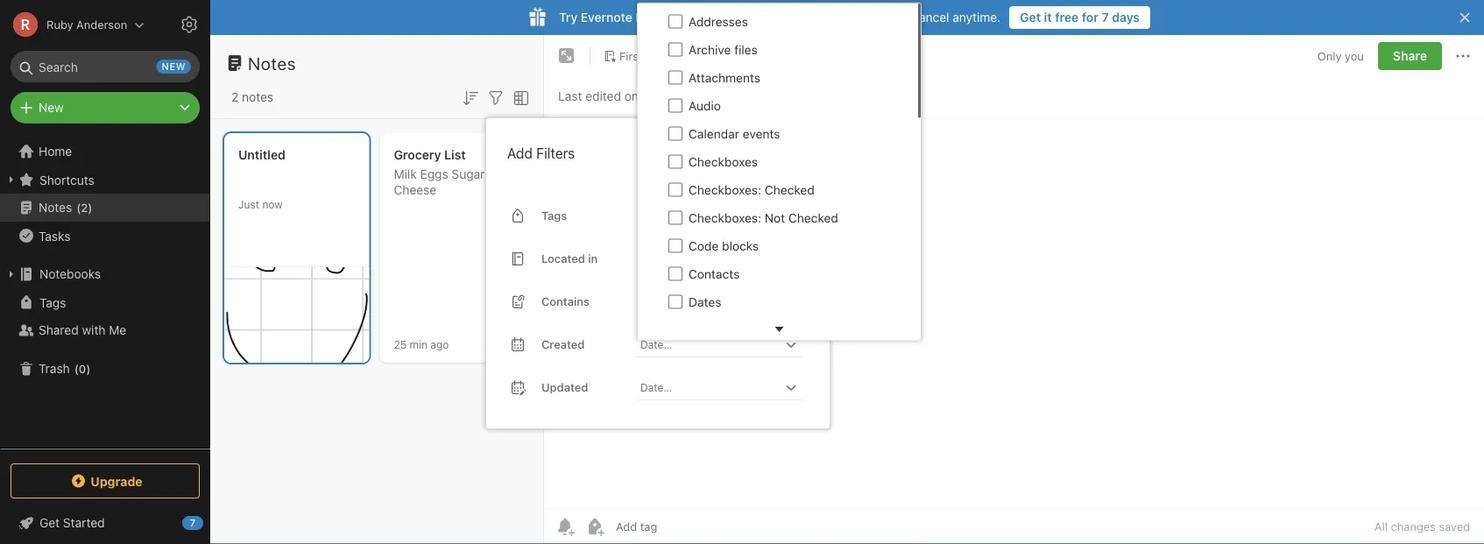 Task type: describe. For each thing, give the bounding box(es) containing it.
cancel
[[910, 10, 949, 25]]

untitled
[[238, 148, 285, 162]]

located
[[541, 252, 585, 265]]

clear all button
[[754, 143, 803, 164]]

add filters
[[507, 145, 575, 161]]

checkboxes: not checked
[[689, 211, 838, 225]]

more actions image
[[1453, 46, 1474, 67]]

only
[[1318, 49, 1342, 62]]

blocks
[[722, 239, 759, 253]]

new
[[162, 61, 186, 72]]

just
[[238, 198, 259, 210]]

shortcuts button
[[0, 166, 209, 194]]

all inside 'button'
[[789, 146, 802, 160]]

in
[[588, 252, 598, 265]]

Select323 checkbox
[[668, 154, 683, 168]]

thumbnail image
[[224, 267, 369, 363]]

25
[[394, 338, 407, 350]]

 Date picker field
[[637, 332, 819, 357]]

notes ( 2 )
[[39, 200, 92, 215]]

sync
[[744, 10, 772, 25]]

Select324 checkbox
[[668, 183, 683, 197]]

notebooks
[[39, 267, 101, 281]]

note window element
[[544, 35, 1484, 544]]

contacts
[[689, 267, 740, 281]]

cheese
[[394, 183, 436, 197]]

archive files
[[689, 42, 758, 57]]

expand note image
[[556, 46, 577, 67]]

row group containing addresses
[[638, 4, 918, 544]]

get it free for 7 days button
[[1009, 6, 1150, 29]]

calendar
[[689, 127, 739, 141]]

last edited on nov 16, 2023
[[558, 89, 717, 103]]

first notebook button
[[598, 44, 704, 68]]

home link
[[0, 138, 210, 166]]

notebooks link
[[0, 260, 209, 288]]

grocery list milk eggs sugar cheese
[[394, 148, 485, 197]]

Select325 checkbox
[[668, 211, 683, 225]]

changes
[[1391, 520, 1436, 533]]

across
[[775, 10, 813, 25]]

tree containing home
[[0, 138, 210, 448]]

Select320 checkbox
[[668, 70, 683, 84]]

created
[[541, 338, 585, 351]]

first
[[619, 49, 643, 62]]

ago
[[430, 338, 449, 350]]

min
[[410, 338, 428, 350]]

audio
[[689, 99, 721, 113]]

upgrade
[[90, 474, 143, 488]]

Select322 checkbox
[[668, 126, 683, 140]]

first notebook
[[619, 49, 698, 62]]

More actions field
[[1453, 42, 1474, 70]]

addresses
[[689, 14, 748, 29]]

tasks button
[[0, 222, 209, 250]]

Select328 checkbox
[[668, 295, 683, 309]]

2023
[[687, 89, 717, 103]]

attachments
[[689, 71, 760, 85]]

dates
[[689, 295, 721, 309]]

settings image
[[179, 14, 200, 35]]

ruby anderson
[[46, 18, 127, 31]]

Contains field
[[637, 289, 803, 314]]

sugar
[[452, 167, 485, 181]]

for for 7
[[1082, 10, 1099, 25]]

on
[[624, 89, 639, 103]]

7 inside help and learning task checklist "field"
[[190, 517, 196, 529]]

date… for created
[[640, 338, 672, 350]]

try
[[559, 10, 578, 25]]

note list element
[[210, 35, 544, 544]]

home
[[39, 144, 72, 159]]

expand notebooks image
[[4, 267, 18, 281]]

Select321 checkbox
[[668, 98, 683, 112]]

files
[[734, 42, 758, 57]]

just now
[[238, 198, 283, 210]]

( for trash
[[74, 362, 79, 375]]

share
[[1393, 49, 1427, 63]]

all
[[1375, 520, 1388, 533]]

notes
[[242, 90, 273, 104]]

for for free:
[[689, 10, 705, 25]]

new search field
[[23, 51, 191, 82]]

25 min ago
[[394, 338, 449, 350]]

list
[[444, 148, 466, 162]]

0 vertical spatial checked
[[765, 183, 815, 197]]

personal
[[636, 10, 686, 25]]

Note Editor text field
[[544, 119, 1484, 508]]

add filters image
[[485, 87, 506, 108]]

2 inside "notes ( 2 )"
[[81, 201, 88, 214]]

notebook
[[646, 49, 698, 62]]

grocery
[[394, 148, 441, 162]]

free:
[[708, 10, 738, 25]]



Task type: locate. For each thing, give the bounding box(es) containing it.
code blocks
[[689, 239, 759, 253]]

for right the select318 'option'
[[689, 10, 705, 25]]

0 horizontal spatial notes
[[39, 200, 72, 215]]

) inside "notes ( 2 )"
[[88, 201, 92, 214]]

Help and Learning task checklist field
[[0, 509, 210, 537]]

click to collapse image
[[204, 512, 217, 533]]

tags button
[[0, 288, 209, 316]]

( inside "notes ( 2 )"
[[76, 201, 81, 214]]

add
[[507, 145, 533, 161]]

0 vertical spatial checkboxes:
[[689, 183, 761, 197]]

Search text field
[[23, 51, 187, 82]]

archive
[[689, 42, 731, 57]]

get left it
[[1020, 10, 1041, 25]]

days
[[1112, 10, 1140, 25]]

date… inside field
[[640, 381, 672, 393]]

get left started
[[39, 516, 60, 530]]

) for trash
[[86, 362, 91, 375]]

checkboxes: for checkboxes: not checked
[[689, 211, 761, 225]]

tags up shared
[[39, 295, 66, 309]]

1 horizontal spatial get
[[1020, 10, 1041, 25]]

( right 'trash'
[[74, 362, 79, 375]]

get for get started
[[39, 516, 60, 530]]

notes up notes
[[248, 53, 296, 73]]

0 vertical spatial )
[[88, 201, 92, 214]]

evernote
[[581, 10, 632, 25]]

0 vertical spatial tags
[[541, 209, 567, 222]]

0 vertical spatial 2
[[231, 90, 239, 104]]

all left your
[[816, 10, 828, 25]]

0 vertical spatial date…
[[640, 338, 672, 350]]

get it free for 7 days
[[1020, 10, 1140, 25]]

checked right the not
[[788, 211, 838, 225]]

notes inside tree
[[39, 200, 72, 215]]

row group
[[638, 4, 918, 544]]

trash ( 0 )
[[39, 361, 91, 376]]

get
[[1020, 10, 1041, 25], [39, 516, 60, 530]]

0 vertical spatial notes
[[248, 53, 296, 73]]

clear all
[[756, 146, 802, 160]]

0 vertical spatial all
[[816, 10, 828, 25]]

started
[[63, 516, 105, 530]]

tree
[[0, 138, 210, 448]]

Select329 checkbox
[[668, 323, 683, 337]]

7 left 'click to collapse' icon
[[190, 517, 196, 529]]

events
[[743, 127, 780, 141]]

notes up tasks on the left of the page
[[39, 200, 72, 215]]

shared with me link
[[0, 316, 209, 344]]

anytime.
[[953, 10, 1001, 25]]

contains
[[541, 295, 590, 308]]

1 vertical spatial checked
[[788, 211, 838, 225]]

notes for notes ( 2 )
[[39, 200, 72, 215]]

1 horizontal spatial notes
[[248, 53, 296, 73]]

Select319 checkbox
[[668, 42, 683, 56]]

shared with me
[[39, 323, 126, 337]]

1 horizontal spatial 2
[[231, 90, 239, 104]]

calendar events
[[689, 127, 780, 141]]

all right clear
[[789, 146, 802, 160]]

checkboxes: down checkboxes
[[689, 183, 761, 197]]

edited
[[585, 89, 621, 103]]

get started
[[39, 516, 105, 530]]

eggs
[[420, 167, 448, 181]]

1 vertical spatial notes
[[39, 200, 72, 215]]

only you
[[1318, 49, 1364, 62]]

Select326 checkbox
[[668, 239, 683, 253]]

try evernote personal for free: sync across all your devices. cancel anytime.
[[559, 10, 1001, 25]]

1 for from the left
[[689, 10, 705, 25]]

2 checkboxes: from the top
[[689, 211, 761, 225]]

tasks
[[39, 228, 70, 243]]

0 vertical spatial 7
[[1102, 10, 1109, 25]]

1 horizontal spatial all
[[816, 10, 828, 25]]

0 horizontal spatial all
[[789, 146, 802, 160]]

upgrade button
[[11, 463, 200, 499]]

checkboxes: up 'code blocks'
[[689, 211, 761, 225]]

1 horizontal spatial tags
[[541, 209, 567, 222]]

for
[[689, 10, 705, 25], [1082, 10, 1099, 25]]

with
[[82, 323, 106, 337]]

updated
[[541, 381, 588, 394]]

1 vertical spatial checkboxes:
[[689, 211, 761, 225]]

tags up located
[[541, 209, 567, 222]]

1 horizontal spatial 7
[[1102, 10, 1109, 25]]

) down shortcuts button
[[88, 201, 92, 214]]

filters
[[536, 145, 575, 161]]

checkboxes
[[689, 155, 758, 169]]

1 vertical spatial 7
[[190, 517, 196, 529]]

1 vertical spatial tags
[[39, 295, 66, 309]]

1 vertical spatial (
[[74, 362, 79, 375]]

nov
[[642, 89, 664, 103]]

date…
[[640, 338, 672, 350], [640, 381, 672, 393]]

16,
[[668, 89, 684, 103]]

notes inside note list element
[[248, 53, 296, 73]]

 input text field
[[639, 289, 781, 313]]

checked up the not
[[765, 183, 815, 197]]

add tag image
[[584, 516, 605, 537]]

0 vertical spatial (
[[76, 201, 81, 214]]

new
[[39, 100, 64, 115]]

tags inside button
[[39, 295, 66, 309]]

saved
[[1439, 520, 1470, 533]]

Select327 checkbox
[[668, 267, 683, 281]]

7
[[1102, 10, 1109, 25], [190, 517, 196, 529]]

) for notes
[[88, 201, 92, 214]]

7 inside button
[[1102, 10, 1109, 25]]

it
[[1044, 10, 1052, 25]]

for right free
[[1082, 10, 1099, 25]]

checked
[[765, 183, 815, 197], [788, 211, 838, 225]]

) right 'trash'
[[86, 362, 91, 375]]

1 vertical spatial )
[[86, 362, 91, 375]]

2 left notes
[[231, 90, 239, 104]]

0 vertical spatial get
[[1020, 10, 1041, 25]]

0 horizontal spatial for
[[689, 10, 705, 25]]

( for notes
[[76, 201, 81, 214]]

Account field
[[0, 7, 145, 42]]

2 inside note list element
[[231, 90, 239, 104]]

you
[[1345, 49, 1364, 62]]

date… inside  date picker field
[[640, 338, 672, 350]]

notes
[[248, 53, 296, 73], [39, 200, 72, 215]]

2 for from the left
[[1082, 10, 1099, 25]]

all changes saved
[[1375, 520, 1470, 533]]

) inside the trash ( 0 )
[[86, 362, 91, 375]]

1 vertical spatial get
[[39, 516, 60, 530]]

0
[[79, 362, 86, 375]]

your
[[832, 10, 857, 25]]

trash
[[39, 361, 70, 376]]

1 checkboxes: from the top
[[689, 183, 761, 197]]

1 vertical spatial all
[[789, 146, 802, 160]]

now
[[262, 198, 283, 210]]

 Date picker field
[[637, 375, 819, 400]]

Add tag field
[[614, 519, 746, 534]]

0 horizontal spatial get
[[39, 516, 60, 530]]

Select318 checkbox
[[668, 14, 683, 28]]

last
[[558, 89, 582, 103]]

get inside help and learning task checklist "field"
[[39, 516, 60, 530]]

7 left 'days'
[[1102, 10, 1109, 25]]

2 date… from the top
[[640, 381, 672, 393]]

Sort options field
[[460, 86, 481, 108]]

me
[[109, 323, 126, 337]]

milk
[[394, 167, 417, 181]]

tags
[[541, 209, 567, 222], [39, 295, 66, 309]]

shortcuts
[[39, 172, 94, 187]]

Add filters field
[[485, 86, 506, 108]]

checkboxes: checked
[[689, 183, 815, 197]]

0 horizontal spatial 7
[[190, 517, 196, 529]]

devices.
[[860, 10, 907, 25]]

( inside the trash ( 0 )
[[74, 362, 79, 375]]

not
[[765, 211, 785, 225]]

0 horizontal spatial 2
[[81, 201, 88, 214]]

notes for notes
[[248, 53, 296, 73]]

code
[[689, 239, 719, 253]]

add a reminder image
[[555, 516, 576, 537]]

ruby
[[46, 18, 73, 31]]

for inside button
[[1082, 10, 1099, 25]]

clear
[[756, 146, 786, 160]]

get inside button
[[1020, 10, 1041, 25]]

1 horizontal spatial for
[[1082, 10, 1099, 25]]

0 horizontal spatial tags
[[39, 295, 66, 309]]

1 vertical spatial 2
[[81, 201, 88, 214]]

free
[[1055, 10, 1079, 25]]

new button
[[11, 92, 200, 124]]

located in
[[541, 252, 598, 265]]

1 date… from the top
[[640, 338, 672, 350]]

View options field
[[506, 86, 532, 108]]

1 vertical spatial date…
[[640, 381, 672, 393]]

( down the shortcuts
[[76, 201, 81, 214]]

checkboxes: for checkboxes: checked
[[689, 183, 761, 197]]

anderson
[[76, 18, 127, 31]]

share button
[[1378, 42, 1442, 70]]

2 down the shortcuts
[[81, 201, 88, 214]]

get for get it free for 7 days
[[1020, 10, 1041, 25]]

shared
[[39, 323, 79, 337]]

date… for updated
[[640, 381, 672, 393]]



Task type: vqa. For each thing, say whether or not it's contained in the screenshot.
"Clear"
yes



